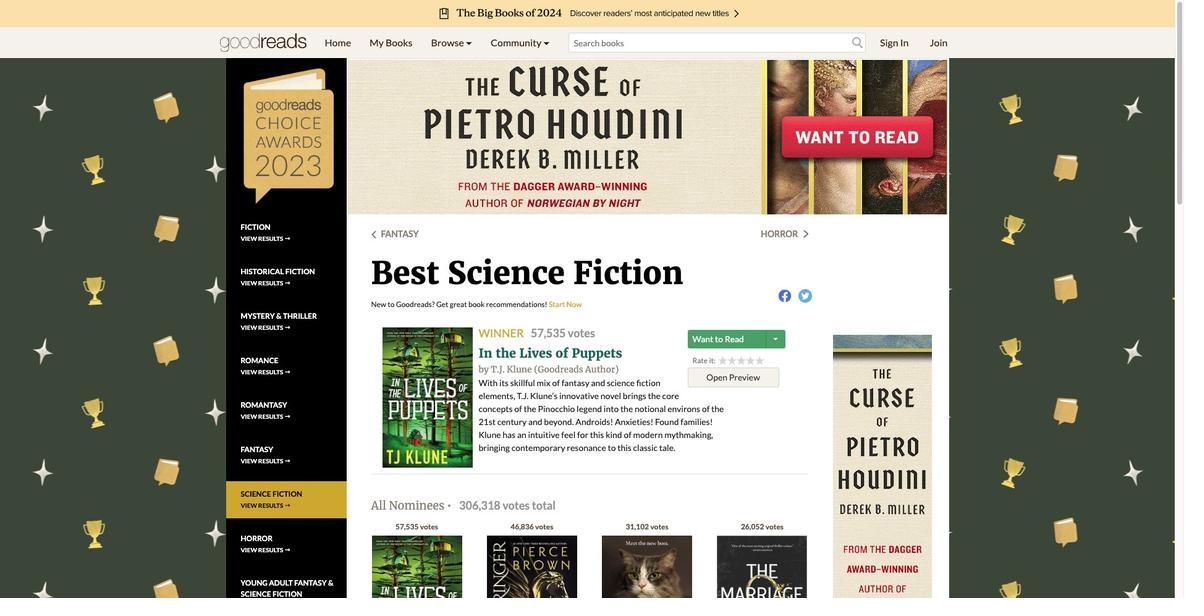Task type: describe. For each thing, give the bounding box(es) containing it.
thriller
[[283, 312, 317, 321]]

author)
[[586, 364, 619, 375]]

view inside romantasy view results →
[[241, 413, 257, 421]]

community ▾
[[491, 36, 550, 48]]

fiction inside science fiction view results →
[[273, 490, 302, 499]]

votes for 26,052 votes
[[766, 523, 784, 532]]

core
[[663, 391, 680, 401]]

androids!
[[576, 417, 614, 427]]

31,102
[[626, 523, 649, 532]]

fiction view results →
[[241, 223, 291, 243]]

→ inside romantasy view results →
[[285, 413, 291, 421]]

adult
[[269, 579, 293, 588]]

beyond.
[[544, 417, 574, 427]]

fantasy inside young adult fantasy & science fiction
[[294, 579, 327, 588]]

great
[[450, 300, 467, 309]]

young adult fantasy & science fiction link
[[241, 578, 337, 599]]

it:
[[710, 356, 716, 365]]

t.j. klune link
[[491, 364, 532, 375]]

21st
[[479, 417, 496, 427]]

0 vertical spatial advertisement element
[[348, 60, 948, 215]]

horror for horror
[[761, 229, 799, 239]]

26,052 votes
[[741, 523, 784, 532]]

fiction inside young adult fantasy & science fiction
[[273, 590, 302, 599]]

century
[[498, 417, 527, 427]]

46,836
[[511, 523, 534, 532]]

view inside fiction view results →
[[241, 235, 257, 243]]

nominees
[[389, 499, 445, 513]]

starter villain by john scalzi image
[[602, 536, 693, 599]]

0 horizontal spatial 57,535
[[396, 523, 419, 532]]

romance view results →
[[241, 356, 291, 376]]

environs
[[668, 404, 701, 414]]

Search for books to add to your shelves search field
[[569, 33, 866, 53]]

notional
[[635, 404, 666, 414]]

my books link
[[361, 27, 422, 58]]

puppets
[[572, 346, 623, 361]]

romance
[[241, 356, 279, 366]]

▾ for browse ▾
[[466, 36, 473, 48]]

0 vertical spatial science
[[448, 254, 565, 293]]

browse
[[431, 36, 464, 48]]

→ inside fiction view results →
[[285, 235, 291, 243]]

books
[[386, 36, 413, 48]]

of up families!
[[702, 404, 710, 414]]

306,318
[[460, 499, 501, 512]]

0 vertical spatial this
[[590, 430, 604, 440]]

votes for 31,102 votes
[[651, 523, 669, 532]]

fiction inside the historical fiction view results →
[[286, 267, 315, 277]]

novel
[[601, 391, 622, 401]]

bringing
[[479, 443, 510, 453]]

want to read
[[693, 334, 745, 344]]

rate it:
[[693, 356, 716, 365]]

tale.
[[660, 443, 676, 453]]

view inside science fiction view results →
[[241, 502, 257, 510]]

votes inside all nominees • 306,318 votes total
[[503, 499, 530, 512]]

the up anxieties!
[[621, 404, 633, 414]]

26,052
[[741, 523, 765, 532]]

31,102 votes
[[626, 523, 669, 532]]

romantasy view results →
[[241, 401, 291, 421]]

my books
[[370, 36, 413, 48]]

& inside young adult fantasy & science fiction
[[328, 579, 334, 588]]

→ inside horror view results →
[[285, 547, 291, 554]]

sign in
[[881, 36, 909, 48]]

browse ▾ button
[[422, 27, 482, 58]]

browse ▾
[[431, 36, 473, 48]]

by
[[479, 364, 489, 375]]

1 vertical spatial in the lives of puppets by t.j. klune image
[[372, 536, 462, 599]]

view inside horror view results →
[[241, 547, 257, 554]]

start now link
[[549, 300, 582, 309]]

join
[[930, 36, 948, 48]]

want to read button
[[693, 330, 745, 349]]

votes for 46,836 votes
[[536, 523, 554, 532]]

science
[[607, 378, 635, 388]]

results inside fiction view results →
[[258, 235, 283, 243]]

into
[[604, 404, 619, 414]]

modern
[[634, 430, 663, 440]]

science inside young adult fantasy & science fiction
[[241, 590, 271, 599]]

57,535 inside the winner 57,535 votes in the lives of puppets by t.j. klune (goodreads author) with its skillful mix of fantasy and science fiction elements, t.j. klune's innovative novel brings the core concepts of the pinocchio legend into the notional environs of the 21st century and beyond. androids! anxieties! found families! klune has an intuitive feel for this kind of modern mythmaking, bringing contemporary resonance to this classic tale.
[[531, 327, 566, 340]]

lives
[[520, 346, 553, 361]]

to for new
[[388, 300, 395, 309]]

of right "kind"
[[624, 430, 632, 440]]

→ inside science fiction view results →
[[285, 502, 291, 510]]

0 vertical spatial klune
[[507, 364, 532, 375]]

0 vertical spatial t.j.
[[491, 364, 505, 375]]

mystery
[[241, 312, 275, 321]]

winner
[[479, 327, 524, 340]]

of right mix
[[553, 378, 560, 388]]

community ▾ button
[[482, 27, 559, 58]]

votes for 57,535 votes
[[420, 523, 439, 532]]

sign
[[881, 36, 899, 48]]

the up families!
[[712, 404, 724, 414]]

results inside horror view results →
[[258, 547, 283, 554]]

fantasy
[[562, 378, 590, 388]]

my
[[370, 36, 384, 48]]

anxieties!
[[615, 417, 654, 427]]

fantasy view results →
[[241, 445, 291, 465]]

science inside science fiction view results →
[[241, 490, 271, 499]]

in inside the winner 57,535 votes in the lives of puppets by t.j. klune (goodreads author) with its skillful mix of fantasy and science fiction elements, t.j. klune's innovative novel brings the core concepts of the pinocchio legend into the notional environs of the 21st century and beyond. androids! anxieties! found families! klune has an intuitive feel for this kind of modern mythmaking, bringing contemporary resonance to this classic tale.
[[479, 346, 493, 361]]

▾ for community ▾
[[544, 36, 550, 48]]

for
[[578, 430, 589, 440]]

found
[[655, 417, 679, 427]]

mystery & thriller view results →
[[241, 312, 317, 332]]

intuitive
[[528, 430, 560, 440]]

mythmaking,
[[665, 430, 714, 440]]

its
[[500, 378, 509, 388]]

1 vertical spatial advertisement element
[[833, 335, 932, 599]]

0 horizontal spatial klune
[[479, 430, 501, 440]]

new to goodreads? get great book recommendations! start now
[[371, 300, 582, 309]]

(goodreads
[[534, 364, 584, 375]]

open preview link
[[688, 368, 780, 388]]

read
[[725, 334, 745, 344]]

with
[[479, 378, 498, 388]]

horror link
[[761, 229, 809, 239]]

legend
[[577, 404, 602, 414]]

horror for horror view results →
[[241, 535, 273, 544]]



Task type: vqa. For each thing, say whether or not it's contained in the screenshot.
Puppets
yes



Task type: locate. For each thing, give the bounding box(es) containing it.
0 vertical spatial to
[[388, 300, 395, 309]]

view inside mystery & thriller view results →
[[241, 324, 257, 332]]

young
[[241, 579, 268, 588]]

4 → from the top
[[285, 369, 291, 376]]

of
[[556, 346, 569, 361], [553, 378, 560, 388], [515, 404, 522, 414], [702, 404, 710, 414], [624, 430, 632, 440]]

in right sign
[[901, 36, 909, 48]]

votes up puppets
[[568, 327, 595, 340]]

1 horizontal spatial in
[[901, 36, 909, 48]]

in inside "link"
[[901, 36, 909, 48]]

1 vertical spatial science
[[241, 490, 271, 499]]

skillful
[[511, 378, 535, 388]]

brings
[[623, 391, 647, 401]]

1 view from the top
[[241, 235, 257, 243]]

results down historical
[[258, 280, 283, 287]]

light bringer by pierce brown image
[[487, 536, 577, 599]]

2 vertical spatial to
[[608, 443, 616, 453]]

fantasy for fantasy view results →
[[241, 445, 273, 455]]

1 ▾ from the left
[[466, 36, 473, 48]]

preview
[[730, 372, 761, 383]]

0 vertical spatial 57,535
[[531, 327, 566, 340]]

2 → from the top
[[285, 280, 291, 287]]

of up (goodreads
[[556, 346, 569, 361]]

all
[[371, 499, 386, 513]]

view down romantasy
[[241, 413, 257, 421]]

57,535 up in the lives of puppets link
[[531, 327, 566, 340]]

57,535
[[531, 327, 566, 340], [396, 523, 419, 532]]

1 vertical spatial horror
[[241, 535, 273, 544]]

5 view from the top
[[241, 413, 257, 421]]

horror inside horror view results →
[[241, 535, 273, 544]]

fantasy for fantasy
[[381, 229, 419, 239]]

results inside science fiction view results →
[[258, 502, 283, 510]]

•
[[447, 499, 452, 513]]

join link
[[921, 27, 958, 58]]

0 vertical spatial horror
[[761, 229, 799, 239]]

Search books text field
[[569, 33, 866, 53]]

kind
[[606, 430, 623, 440]]

winner 57,535 votes in the lives of puppets by t.j. klune (goodreads author) with its skillful mix of fantasy and science fiction elements, t.j. klune's innovative novel brings the core concepts of the pinocchio legend into the notional environs of the 21st century and beyond. androids! anxieties! found families! klune has an intuitive feel for this kind of modern mythmaking, bringing contemporary resonance to this classic tale.
[[479, 327, 724, 453]]

the marriage act by john marrs image
[[718, 536, 808, 599]]

1 vertical spatial klune
[[479, 430, 501, 440]]

→ inside the historical fiction view results →
[[285, 280, 291, 287]]

1 vertical spatial and
[[529, 417, 543, 427]]

this down "kind"
[[618, 443, 632, 453]]

view inside the historical fiction view results →
[[241, 280, 257, 287]]

0 horizontal spatial fantasy
[[241, 445, 273, 455]]

view down romance
[[241, 369, 257, 376]]

2 results from the top
[[258, 280, 283, 287]]

7 view from the top
[[241, 502, 257, 510]]

6 → from the top
[[285, 458, 291, 465]]

1 vertical spatial t.j.
[[517, 391, 529, 401]]

in the lives of puppets by t.j. klune image
[[382, 328, 473, 468], [372, 536, 462, 599]]

votes down total on the bottom left
[[536, 523, 554, 532]]

science down fantasy view results → on the bottom left of the page
[[241, 490, 271, 499]]

→ up the historical fiction view results →
[[285, 235, 291, 243]]

8 → from the top
[[285, 547, 291, 554]]

fantasy
[[381, 229, 419, 239], [241, 445, 273, 455], [294, 579, 327, 588]]

fantasy link
[[371, 229, 419, 239]]

→ down thriller
[[285, 324, 291, 332]]

→ up romantasy
[[285, 369, 291, 376]]

7 results from the top
[[258, 502, 283, 510]]

share on facebook image
[[779, 289, 792, 303]]

2 view from the top
[[241, 280, 257, 287]]

now
[[567, 300, 582, 309]]

1 horizontal spatial to
[[608, 443, 616, 453]]

votes down the nominees
[[420, 523, 439, 532]]

results down romance
[[258, 369, 283, 376]]

new
[[371, 300, 387, 309]]

the up notional at the bottom right of the page
[[648, 391, 661, 401]]

menu containing home
[[316, 27, 559, 58]]

8 results from the top
[[258, 547, 283, 554]]

results inside romance view results →
[[258, 369, 283, 376]]

horror view results →
[[241, 535, 291, 554]]

klune
[[507, 364, 532, 375], [479, 430, 501, 440]]

3 results from the top
[[258, 324, 283, 332]]

57,535 down the nominees
[[396, 523, 419, 532]]

science down "young"
[[241, 590, 271, 599]]

3 view from the top
[[241, 324, 257, 332]]

results down mystery
[[258, 324, 283, 332]]

results
[[258, 235, 283, 243], [258, 280, 283, 287], [258, 324, 283, 332], [258, 369, 283, 376], [258, 413, 283, 421], [258, 458, 283, 465], [258, 502, 283, 510], [258, 547, 283, 554]]

results up adult
[[258, 547, 283, 554]]

view up historical
[[241, 235, 257, 243]]

2023 goodreads choice awards image
[[241, 68, 334, 204]]

classic
[[634, 443, 658, 453]]

→ down romantasy
[[285, 413, 291, 421]]

0 horizontal spatial t.j.
[[491, 364, 505, 375]]

→
[[285, 235, 291, 243], [285, 280, 291, 287], [285, 324, 291, 332], [285, 369, 291, 376], [285, 413, 291, 421], [285, 458, 291, 465], [285, 502, 291, 510], [285, 547, 291, 554]]

→ inside fantasy view results →
[[285, 458, 291, 465]]

1 vertical spatial fantasy
[[241, 445, 273, 455]]

historical
[[241, 267, 284, 277]]

elements,
[[479, 391, 516, 401]]

1 horizontal spatial klune
[[507, 364, 532, 375]]

8 view from the top
[[241, 547, 257, 554]]

concepts
[[479, 404, 513, 414]]

& left thriller
[[276, 312, 282, 321]]

group
[[719, 356, 765, 365]]

votes right 31,102
[[651, 523, 669, 532]]

1 horizontal spatial 57,535
[[531, 327, 566, 340]]

1 horizontal spatial horror
[[761, 229, 799, 239]]

best
[[371, 254, 439, 293]]

1 horizontal spatial t.j.
[[517, 391, 529, 401]]

to down "kind"
[[608, 443, 616, 453]]

▾ right "browse"
[[466, 36, 473, 48]]

in
[[901, 36, 909, 48], [479, 346, 493, 361]]

1 → from the top
[[285, 235, 291, 243]]

recommendations!
[[486, 300, 548, 309]]

advertisement element
[[348, 60, 948, 215], [833, 335, 932, 599]]

1 results from the top
[[258, 235, 283, 243]]

klune up the skillful
[[507, 364, 532, 375]]

3 → from the top
[[285, 324, 291, 332]]

votes right 26,052
[[766, 523, 784, 532]]

want
[[693, 334, 714, 344]]

→ inside mystery & thriller view results →
[[285, 324, 291, 332]]

57,535 votes
[[396, 523, 439, 532]]

all nominees • 306,318 votes total
[[371, 499, 556, 513]]

has
[[503, 430, 516, 440]]

view down mystery
[[241, 324, 257, 332]]

2 horizontal spatial fantasy
[[381, 229, 419, 239]]

view inside romance view results →
[[241, 369, 257, 376]]

4 results from the top
[[258, 369, 283, 376]]

goodreads?
[[396, 300, 435, 309]]

& right adult
[[328, 579, 334, 588]]

fantasy down romantasy view results →
[[241, 445, 273, 455]]

pinocchio
[[538, 404, 575, 414]]

menu
[[316, 27, 559, 58]]

open preview
[[707, 372, 761, 383]]

1 vertical spatial &
[[328, 579, 334, 588]]

→ up science fiction view results →
[[285, 458, 291, 465]]

1 horizontal spatial and
[[592, 378, 606, 388]]

to for want
[[715, 334, 724, 344]]

of up century
[[515, 404, 522, 414]]

to right new
[[388, 300, 395, 309]]

→ up horror view results →
[[285, 502, 291, 510]]

historical fiction view results →
[[241, 267, 315, 287]]

2 horizontal spatial to
[[715, 334, 724, 344]]

klune's
[[530, 391, 558, 401]]

results inside romantasy view results →
[[258, 413, 283, 421]]

feel
[[562, 430, 576, 440]]

contemporary
[[512, 443, 566, 453]]

fantasy right adult
[[294, 579, 327, 588]]

0 horizontal spatial ▾
[[466, 36, 473, 48]]

view down historical
[[241, 280, 257, 287]]

2 vertical spatial science
[[241, 590, 271, 599]]

open
[[707, 372, 728, 383]]

0 vertical spatial and
[[592, 378, 606, 388]]

0 horizontal spatial this
[[590, 430, 604, 440]]

the
[[496, 346, 516, 361], [648, 391, 661, 401], [524, 404, 537, 414], [621, 404, 633, 414], [712, 404, 724, 414]]

klune down 21st
[[479, 430, 501, 440]]

▾ right community
[[544, 36, 550, 48]]

get
[[437, 300, 449, 309]]

and
[[592, 378, 606, 388], [529, 417, 543, 427]]

→ up adult
[[285, 547, 291, 554]]

this down the androids! on the bottom of page
[[590, 430, 604, 440]]

book
[[469, 300, 485, 309]]

2 ▾ from the left
[[544, 36, 550, 48]]

votes up 46,836
[[503, 499, 530, 512]]

1 vertical spatial in
[[479, 346, 493, 361]]

0 horizontal spatial in
[[479, 346, 493, 361]]

5 → from the top
[[285, 413, 291, 421]]

7 → from the top
[[285, 502, 291, 510]]

6 results from the top
[[258, 458, 283, 465]]

& inside mystery & thriller view results →
[[276, 312, 282, 321]]

1 vertical spatial to
[[715, 334, 724, 344]]

this
[[590, 430, 604, 440], [618, 443, 632, 453]]

→ inside romance view results →
[[285, 369, 291, 376]]

start
[[549, 300, 565, 309]]

fantasy up best
[[381, 229, 419, 239]]

t.j. down the skillful
[[517, 391, 529, 401]]

0 vertical spatial fantasy
[[381, 229, 419, 239]]

in up by on the bottom left of the page
[[479, 346, 493, 361]]

t.j. right by on the bottom left of the page
[[491, 364, 505, 375]]

results inside fantasy view results →
[[258, 458, 283, 465]]

0 vertical spatial in the lives of puppets by t.j. klune image
[[382, 328, 473, 468]]

votes inside the winner 57,535 votes in the lives of puppets by t.j. klune (goodreads author) with its skillful mix of fantasy and science fiction elements, t.j. klune's innovative novel brings the core concepts of the pinocchio legend into the notional environs of the 21st century and beyond. androids! anxieties! found families! klune has an intuitive feel for this kind of modern mythmaking, bringing contemporary resonance to this classic tale.
[[568, 327, 595, 340]]

0 vertical spatial in
[[901, 36, 909, 48]]

and up intuitive
[[529, 417, 543, 427]]

fantasy inside fantasy view results →
[[241, 445, 273, 455]]

to left read
[[715, 334, 724, 344]]

0 vertical spatial &
[[276, 312, 282, 321]]

1 horizontal spatial this
[[618, 443, 632, 453]]

science fiction view results →
[[241, 490, 302, 510]]

to inside the winner 57,535 votes in the lives of puppets by t.j. klune (goodreads author) with its skillful mix of fantasy and science fiction elements, t.j. klune's innovative novel brings the core concepts of the pinocchio legend into the notional environs of the 21st century and beyond. androids! anxieties! found families! klune has an intuitive feel for this kind of modern mythmaking, bringing contemporary resonance to this classic tale.
[[608, 443, 616, 453]]

view
[[241, 235, 257, 243], [241, 280, 257, 287], [241, 324, 257, 332], [241, 369, 257, 376], [241, 413, 257, 421], [241, 458, 257, 465], [241, 502, 257, 510], [241, 547, 257, 554]]

view inside fantasy view results →
[[241, 458, 257, 465]]

results inside the historical fiction view results →
[[258, 280, 283, 287]]

resonance
[[567, 443, 607, 453]]

0 horizontal spatial and
[[529, 417, 543, 427]]

results inside mystery & thriller view results →
[[258, 324, 283, 332]]

home
[[325, 36, 351, 48]]

0 horizontal spatial &
[[276, 312, 282, 321]]

1 horizontal spatial ▾
[[544, 36, 550, 48]]

1 horizontal spatial &
[[328, 579, 334, 588]]

community
[[491, 36, 542, 48]]

votes
[[568, 327, 595, 340], [503, 499, 530, 512], [420, 523, 439, 532], [536, 523, 554, 532], [651, 523, 669, 532], [766, 523, 784, 532]]

results up historical
[[258, 235, 283, 243]]

and down author) on the bottom
[[592, 378, 606, 388]]

to inside button
[[715, 334, 724, 344]]

2 vertical spatial fantasy
[[294, 579, 327, 588]]

6 view from the top
[[241, 458, 257, 465]]

view up science fiction view results →
[[241, 458, 257, 465]]

share on twitter image
[[799, 289, 812, 303]]

the up t.j. klune link
[[496, 346, 516, 361]]

→ up thriller
[[285, 280, 291, 287]]

best science fiction
[[371, 254, 684, 293]]

in the lives of puppets link
[[479, 346, 623, 361]]

5 results from the top
[[258, 413, 283, 421]]

1 horizontal spatial fantasy
[[294, 579, 327, 588]]

families!
[[681, 417, 713, 427]]

results down romantasy
[[258, 413, 283, 421]]

0 horizontal spatial to
[[388, 300, 395, 309]]

the down klune's
[[524, 404, 537, 414]]

romantasy
[[241, 401, 287, 410]]

results up horror view results →
[[258, 502, 283, 510]]

1 vertical spatial 57,535
[[396, 523, 419, 532]]

science
[[448, 254, 565, 293], [241, 490, 271, 499], [241, 590, 271, 599]]

0 horizontal spatial horror
[[241, 535, 273, 544]]

the most anticipated books of 2024 image
[[93, 0, 1083, 27]]

view up "young"
[[241, 547, 257, 554]]

young adult fantasy & science fiction
[[241, 579, 334, 599]]

4 view from the top
[[241, 369, 257, 376]]

1 vertical spatial this
[[618, 443, 632, 453]]

sign in link
[[871, 27, 919, 58]]

science up recommendations!
[[448, 254, 565, 293]]

mix
[[537, 378, 551, 388]]

results up science fiction view results →
[[258, 458, 283, 465]]

fiction inside fiction view results →
[[241, 223, 271, 232]]

view up horror view results →
[[241, 502, 257, 510]]



